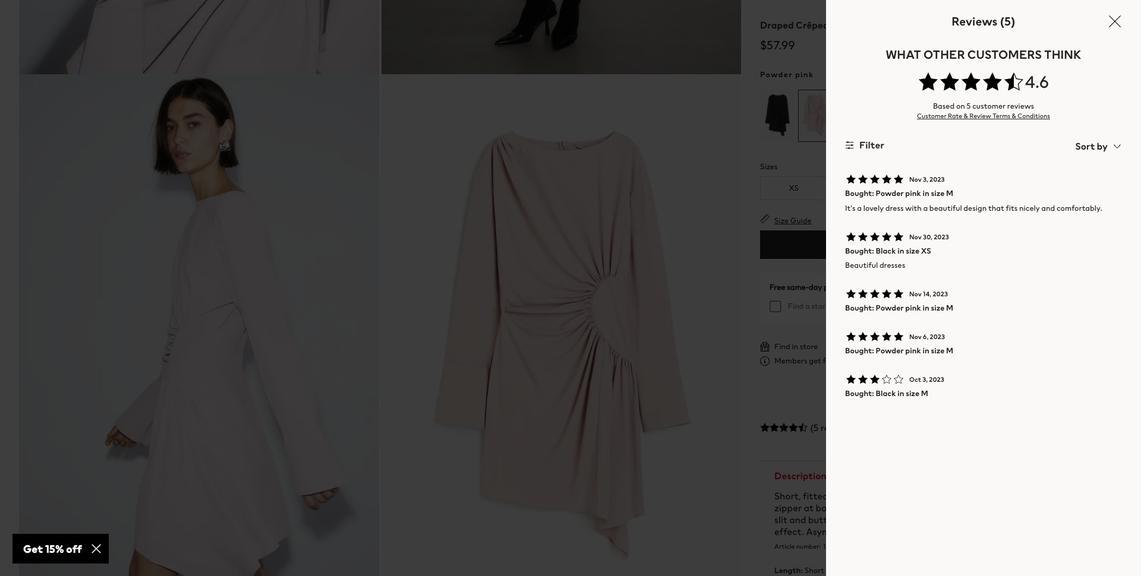 Task type: vqa. For each thing, say whether or not it's contained in the screenshot.
(5 reviews)
yes



Task type: locate. For each thing, give the bounding box(es) containing it.
size inside bought: black in size xs beautiful dresses
[[906, 245, 920, 257]]

m
[[935, 182, 942, 194], [946, 188, 954, 199], [946, 303, 954, 314], [946, 345, 954, 357], [921, 388, 928, 400]]

dress right lovely
[[886, 203, 904, 214]]

bought: for oct 3, 2023
[[845, 388, 874, 400]]

0 horizontal spatial with
[[905, 203, 922, 214]]

draped crêped dress - powder pink - ladies | h&m us 3 image
[[19, 74, 379, 577]]

3 nov from the top
[[909, 289, 922, 299]]

a left beautiful
[[923, 203, 928, 214]]

0 vertical spatial 3,
[[923, 175, 928, 185]]

1 horizontal spatial on
[[956, 101, 965, 112]]

1 horizontal spatial dress
[[886, 203, 904, 214]]

draped crêped dress - powder pink - ladies | h&m us image
[[19, 0, 379, 74]]

think
[[1044, 46, 1082, 63]]

zipper
[[775, 501, 802, 515]]

0 horizontal spatial dress
[[830, 489, 853, 503]]

2 bought: powder pink in size m from the top
[[845, 345, 954, 357]]

pink down nov 14, 2023
[[906, 303, 921, 314]]

30,
[[923, 232, 933, 242]]

at left "waist"
[[1006, 513, 1015, 527]]

store
[[858, 282, 877, 293], [812, 301, 830, 312], [800, 341, 818, 352]]

1 vertical spatial xs
[[921, 245, 931, 257]]

2023 up beautiful
[[930, 175, 945, 185]]

nov
[[909, 175, 922, 185], [909, 232, 922, 242], [909, 289, 922, 299], [909, 332, 922, 342]]

1205110003
[[823, 542, 858, 552]]

5 / 5 image up lovely
[[845, 175, 905, 185]]

on left one
[[917, 513, 928, 527]]

on left 5
[[956, 101, 965, 112]]

same-
[[787, 282, 809, 293]]

in down nov 3, 2023
[[923, 188, 930, 199]]

with right cuffs
[[1077, 501, 1097, 515]]

store for find a store near me
[[812, 301, 830, 312]]

a right the it's
[[857, 203, 862, 214]]

bought: powder pink in size m down 14, on the right of the page
[[845, 303, 954, 314]]

3, for bought: black in size m
[[923, 375, 928, 385]]

sleeves,
[[976, 501, 1009, 515]]

black for xs
[[876, 245, 896, 257]]

on inside the based on 5 customer reviews customer rate & review terms & conditions
[[956, 101, 965, 112]]

2 bought: from the top
[[845, 245, 874, 257]]

beautiful
[[845, 260, 878, 271]]

pink inside the bought: powder pink in size m it's a lovely dress with a beautiful design that fits nicely and comfortably.
[[906, 188, 921, 199]]

crêped
[[796, 18, 829, 32]]

asymmetric
[[806, 525, 859, 539]]

2023
[[930, 175, 945, 185], [934, 232, 949, 242], [933, 289, 948, 299], [930, 332, 945, 342], [929, 375, 945, 385]]

bought: up the it's
[[845, 188, 874, 199]]

seams
[[888, 513, 915, 527]]

0 vertical spatial bought: powder pink in size m
[[845, 303, 954, 314]]

and right slit
[[790, 513, 806, 527]]

find up members
[[775, 341, 790, 352]]

a inside short, fitted dress in woven, crêped fabric. round neckline, concealed zipper at back, gently dropped shoulders, long sleeves, and wide cuffs with slit and button. gathered seams on one shoulder and at waist for a draped effect. asymmetric hem. unlined. article number: 1205110003
[[1058, 513, 1064, 527]]

bought: for nov 14, 2023
[[845, 303, 874, 314]]

0 vertical spatial find
[[788, 301, 804, 312]]

2023 for oct 3, 2023
[[929, 375, 945, 385]]

bought: powder pink in size m down 6,
[[845, 345, 954, 357]]

unlined.
[[884, 525, 920, 539]]

black up dresses at the right of page
[[876, 245, 896, 257]]

3 / 5 image
[[845, 375, 905, 385]]

review
[[970, 111, 991, 121]]

sort
[[1076, 139, 1095, 154]]

cuffs
[[1053, 501, 1075, 515]]

filter button
[[845, 131, 884, 160]]

with inside short, fitted dress in woven, crêped fabric. round neckline, concealed zipper at back, gently dropped shoulders, long sleeves, and wide cuffs with slit and button. gathered seams on one shoulder and at waist for a draped effect. asymmetric hem. unlined. article number: 1205110003
[[1077, 501, 1097, 515]]

black inside bought: black in size xs beautiful dresses
[[876, 245, 896, 257]]

slit
[[775, 513, 788, 527]]

1 horizontal spatial with
[[1077, 501, 1097, 515]]

pink
[[795, 69, 814, 80], [906, 188, 921, 199], [906, 303, 921, 314], [906, 345, 921, 357]]

powder pink
[[760, 69, 814, 80]]

4.6 dialog
[[826, 0, 1141, 577]]

2 5 / 5 image from the top
[[845, 232, 905, 242]]

&
[[964, 111, 968, 121], [1012, 111, 1016, 121]]

1 vertical spatial 3,
[[923, 375, 928, 385]]

in up members
[[792, 341, 798, 352]]

draped
[[760, 18, 794, 32]]

length: short
[[775, 565, 825, 577]]

3 5 / 5 image from the top
[[845, 289, 905, 299]]

xs inside bought: black in size xs beautiful dresses
[[921, 245, 931, 257]]

store down beautiful
[[858, 282, 877, 293]]

powder inside the bought: powder pink in size m it's a lovely dress with a beautiful design that fits nicely and comfortably.
[[876, 188, 904, 199]]

5 / 5 image up bought: black in size xs beautiful dresses on the top
[[845, 232, 905, 242]]

1 nov from the top
[[909, 175, 922, 185]]

0 vertical spatial dress
[[886, 203, 904, 214]]

bought: down the 3 / 5 image
[[845, 388, 874, 400]]

1 horizontal spatial at
[[1006, 513, 1015, 527]]

1 horizontal spatial xs
[[921, 245, 931, 257]]

bought: powder pink in size m
[[845, 303, 954, 314], [845, 345, 954, 357]]

length:
[[775, 565, 803, 577]]

description button
[[760, 462, 1116, 490]]

2023 right oct
[[929, 375, 945, 385]]

0 horizontal spatial xs
[[789, 182, 799, 194]]

None radio
[[760, 89, 796, 143]]

based
[[933, 101, 955, 112]]

3,
[[923, 175, 928, 185], [923, 375, 928, 385]]

5 / 5 image for nov 30, 2023
[[845, 232, 905, 242]]

3, right oct
[[923, 375, 928, 385]]

bought: down 'in-' at right
[[845, 303, 874, 314]]

& right rate
[[964, 111, 968, 121]]

payment
[[947, 373, 988, 388]]

black for m
[[876, 388, 896, 400]]

1 vertical spatial with
[[1077, 501, 1097, 515]]

nov right s
[[909, 175, 922, 185]]

nov 3, 2023
[[909, 175, 945, 185]]

bought: inside bought: black in size xs beautiful dresses
[[845, 245, 874, 257]]

at
[[804, 501, 814, 515], [1006, 513, 1015, 527]]

5 / 5 image for nov 6, 2023
[[845, 332, 905, 342]]

members get free online returns.
[[775, 355, 890, 367]]

0 horizontal spatial on
[[917, 513, 928, 527]]

find down same-
[[788, 301, 804, 312]]

4 nov from the top
[[909, 332, 922, 342]]

1 vertical spatial on
[[917, 513, 928, 527]]

2023 for nov 6, 2023
[[930, 332, 945, 342]]

a
[[857, 203, 862, 214], [923, 203, 928, 214], [805, 301, 810, 312], [1058, 513, 1064, 527]]

in
[[923, 188, 930, 199], [898, 245, 904, 257], [923, 303, 930, 314], [792, 341, 798, 352], [923, 345, 930, 357], [898, 388, 904, 400], [855, 489, 863, 503]]

size left add
[[906, 245, 920, 257]]

find a store near me
[[788, 301, 860, 312]]

shoulder
[[948, 513, 985, 527]]

conditions
[[1018, 111, 1050, 121]]

powder down "$57.99"
[[760, 69, 793, 80]]

s
[[864, 182, 868, 194]]

size down nov 14, 2023
[[931, 303, 945, 314]]

5 bought: from the top
[[845, 388, 874, 400]]

2023 right "30,"
[[934, 232, 949, 242]]

2 & from the left
[[1012, 111, 1016, 121]]

nov for nov 3, 2023
[[909, 175, 922, 185]]

1 5 / 5 image from the top
[[845, 175, 905, 185]]

in inside short, fitted dress in woven, crêped fabric. round neckline, concealed zipper at back, gently dropped shoulders, long sleeves, and wide cuffs with slit and button. gathered seams on one shoulder and at waist for a draped effect. asymmetric hem. unlined. article number: 1205110003
[[855, 489, 863, 503]]

nov for nov 6, 2023
[[909, 332, 922, 342]]

short,
[[775, 489, 801, 503]]

hem.
[[861, 525, 882, 539]]

customer
[[973, 101, 1006, 112]]

free
[[823, 355, 837, 367]]

dress
[[886, 203, 904, 214], [830, 489, 853, 503]]

and down the neckline,
[[987, 513, 1004, 527]]

nov left 6,
[[909, 332, 922, 342]]

with inside the bought: powder pink in size m it's a lovely dress with a beautiful design that fits nicely and comfortably.
[[905, 203, 922, 214]]

5 / 5 image for nov 3, 2023
[[845, 175, 905, 185]]

dress inside the bought: powder pink in size m it's a lovely dress with a beautiful design that fits nicely and comfortably.
[[886, 203, 904, 214]]

5 / 5 image up me
[[845, 289, 905, 299]]

what
[[886, 46, 921, 63]]

1 black from the top
[[876, 245, 896, 257]]

a right for
[[1058, 513, 1064, 527]]

bought: powder pink in size m for nov 14, 2023
[[845, 303, 954, 314]]

woven,
[[865, 489, 896, 503]]

4 bought: from the top
[[845, 345, 874, 357]]

with down nov 3, 2023
[[905, 203, 922, 214]]

in up dresses at the right of page
[[898, 245, 904, 257]]

draped crêped dress - powder pink - ladies | h&m us 4 image
[[381, 74, 741, 577]]

1 vertical spatial black
[[876, 388, 896, 400]]

4 5 / 5 image from the top
[[845, 332, 905, 342]]

neckline,
[[990, 489, 1028, 503]]

2023 for nov 30, 2023
[[934, 232, 949, 242]]

2 nov from the top
[[909, 232, 922, 242]]

3, up the bought: powder pink in size m it's a lovely dress with a beautiful design that fits nicely and comfortably.
[[923, 175, 928, 185]]

1 vertical spatial store
[[812, 301, 830, 312]]

store left near in the bottom of the page
[[812, 301, 830, 312]]

delivery and payment
[[889, 373, 988, 388]]

and right oct
[[928, 373, 945, 388]]

online
[[839, 355, 860, 367]]

3 bought: from the top
[[845, 303, 874, 314]]

effect.
[[775, 525, 804, 539]]

1 bought: powder pink in size m from the top
[[845, 303, 954, 314]]

bought: powder pink in size m it's a lovely dress with a beautiful design that fits nicely and comfortably.
[[845, 188, 1102, 214]]

crêped
[[898, 489, 928, 503]]

size guide
[[775, 215, 812, 226]]

powder up lovely
[[876, 188, 904, 199]]

store up get
[[800, 341, 818, 352]]

5 / 5 image up returns.
[[845, 332, 905, 342]]

& right terms
[[1012, 111, 1016, 121]]

xs up size guide
[[789, 182, 799, 194]]

in left woven, on the bottom right
[[855, 489, 863, 503]]

1 vertical spatial bought: powder pink in size m
[[845, 345, 954, 357]]

1 bought: from the top
[[845, 188, 874, 199]]

by
[[1097, 139, 1108, 154]]

size inside the bought: powder pink in size m it's a lovely dress with a beautiful design that fits nicely and comfortably.
[[931, 188, 945, 199]]

nov left "30,"
[[909, 232, 922, 242]]

store for find in store
[[800, 341, 818, 352]]

dress right the fitted
[[830, 489, 853, 503]]

draped crêped dress $57.99
[[760, 18, 856, 53]]

delivery and payment button
[[760, 366, 1116, 395]]

0 horizontal spatial &
[[964, 111, 968, 121]]

2 black from the top
[[876, 388, 896, 400]]

0 vertical spatial black
[[876, 245, 896, 257]]

pink down nov 3, 2023
[[906, 188, 921, 199]]

find in store button
[[760, 341, 818, 352]]

customer
[[917, 111, 947, 121]]

to
[[941, 238, 951, 252]]

1 vertical spatial find
[[775, 341, 790, 352]]

2023 right 6,
[[930, 332, 945, 342]]

size up beautiful
[[931, 188, 945, 199]]

1 horizontal spatial &
[[1012, 111, 1016, 121]]

in down the delivery
[[898, 388, 904, 400]]

bag
[[953, 238, 970, 252]]

xs down "30,"
[[921, 245, 931, 257]]

bought: right free on the bottom right of page
[[845, 345, 874, 357]]

at left 'back,'
[[804, 501, 814, 515]]

size
[[931, 188, 945, 199], [906, 245, 920, 257], [931, 303, 945, 314], [931, 345, 945, 357], [906, 388, 920, 400]]

nicely
[[1019, 203, 1040, 214]]

black down the 3 / 5 image
[[876, 388, 896, 400]]

find
[[788, 301, 804, 312], [775, 341, 790, 352]]

1 vertical spatial dress
[[830, 489, 853, 503]]

number:
[[796, 542, 821, 552]]

oct 3, 2023
[[909, 375, 945, 385]]

nov left 14, on the right of the page
[[909, 289, 922, 299]]

reviews
[[952, 12, 998, 30]]

5 / 5 image
[[845, 175, 905, 185], [845, 232, 905, 242], [845, 289, 905, 299], [845, 332, 905, 342]]

2 vertical spatial store
[[800, 341, 818, 352]]

dresses
[[880, 260, 905, 271]]

(5)
[[1000, 12, 1016, 30]]

None radio
[[798, 89, 833, 143]]

and right nicely
[[1042, 203, 1055, 214]]

2023 right 14, on the right of the page
[[933, 289, 948, 299]]

0 vertical spatial with
[[905, 203, 922, 214]]

in down 14, on the right of the page
[[923, 303, 930, 314]]

bought: up beautiful
[[845, 245, 874, 257]]

0 vertical spatial on
[[956, 101, 965, 112]]



Task type: describe. For each thing, give the bounding box(es) containing it.
waist
[[1017, 513, 1042, 527]]

powder up the 3 / 5 image
[[876, 345, 904, 357]]

14,
[[923, 289, 932, 299]]

size
[[775, 215, 789, 226]]

bought: black in size m
[[845, 388, 928, 400]]

5 / 5 image for nov 14, 2023
[[845, 289, 905, 299]]

black image
[[760, 89, 796, 142]]

add to bag button
[[760, 231, 1116, 259]]

2023 for nov 14, 2023
[[933, 289, 948, 299]]

powder right me
[[876, 303, 904, 314]]

free same-day pickup in-store
[[770, 282, 877, 293]]

button.
[[808, 513, 841, 527]]

filter
[[860, 138, 884, 152]]

pink down nov 6, 2023 at the right of page
[[906, 345, 921, 357]]

0 vertical spatial store
[[858, 282, 877, 293]]

gently
[[841, 501, 869, 515]]

oct
[[909, 375, 921, 385]]

lovely
[[864, 203, 884, 214]]

nov for nov 30, 2023
[[909, 232, 922, 242]]

find for find in store
[[775, 341, 790, 352]]

free
[[770, 282, 786, 293]]

guide
[[790, 215, 812, 226]]

terms
[[993, 111, 1011, 121]]

size down oct
[[906, 388, 920, 400]]

2023 for nov 3, 2023
[[930, 175, 945, 185]]

draped crêped dress - powder pink - ladies | h&m us 2 image
[[381, 0, 741, 74]]

0 vertical spatial xs
[[789, 182, 799, 194]]

m inside the bought: powder pink in size m it's a lovely dress with a beautiful design that fits nicely and comfortably.
[[946, 188, 954, 199]]

in down 6,
[[923, 345, 930, 357]]

what other customers think
[[886, 46, 1082, 63]]

add to bag
[[919, 238, 970, 252]]

sort by
[[1076, 139, 1108, 154]]

4.5 / 5 image
[[760, 423, 808, 433]]

based on 5 customer reviews customer rate & review terms & conditions
[[917, 101, 1050, 121]]

gathered
[[843, 513, 886, 527]]

nov 6, 2023
[[909, 332, 945, 342]]

get
[[809, 355, 821, 367]]

comfortably.
[[1057, 203, 1102, 214]]

back,
[[816, 501, 839, 515]]

and left wide
[[1011, 501, 1028, 515]]

find for find a store near me
[[788, 301, 804, 312]]

and inside button
[[928, 373, 945, 388]]

on inside short, fitted dress in woven, crêped fabric. round neckline, concealed zipper at back, gently dropped shoulders, long sleeves, and wide cuffs with slit and button. gathered seams on one shoulder and at waist for a draped effect. asymmetric hem. unlined. article number: 1205110003
[[917, 513, 928, 527]]

a down the day
[[805, 301, 810, 312]]

powder pink image
[[798, 89, 833, 142]]

day
[[809, 282, 822, 293]]

fitted
[[803, 489, 829, 503]]

customer rate & review terms & conditions link
[[917, 111, 1050, 122]]

$57.99
[[760, 36, 795, 53]]

reviews
[[1007, 101, 1034, 112]]

fits
[[1006, 203, 1018, 214]]

4.6 / 5 image
[[918, 73, 1025, 92]]

near
[[831, 301, 848, 312]]

close image
[[1108, 14, 1122, 29]]

pickup
[[824, 282, 847, 293]]

pink down draped crêped dress $57.99
[[795, 69, 814, 80]]

that
[[988, 203, 1004, 214]]

in inside the bought: powder pink in size m it's a lovely dress with a beautiful design that fits nicely and comfortably.
[[923, 188, 930, 199]]

article
[[775, 542, 795, 552]]

fabric.
[[930, 489, 958, 503]]

delivery
[[889, 373, 926, 388]]

size guide button
[[760, 214, 812, 226]]

SortRadioSelection button
[[1076, 132, 1122, 161]]

dress inside short, fitted dress in woven, crêped fabric. round neckline, concealed zipper at back, gently dropped shoulders, long sleeves, and wide cuffs with slit and button. gathered seams on one shoulder and at waist for a draped effect. asymmetric hem. unlined. article number: 1205110003
[[830, 489, 853, 503]]

long
[[955, 501, 974, 515]]

sizes
[[760, 161, 778, 172]]

other
[[924, 46, 965, 63]]

round
[[960, 489, 988, 503]]

in inside bought: black in size xs beautiful dresses
[[898, 245, 904, 257]]

short, fitted dress in woven, crêped fabric. round neckline, concealed zipper at back, gently dropped shoulders, long sleeves, and wide cuffs with slit and button. gathered seams on one shoulder and at waist for a draped effect. asymmetric hem. unlined. article number: 1205110003
[[775, 489, 1097, 552]]

(5 reviews) button
[[760, 414, 1116, 442]]

reviews (5)
[[952, 12, 1016, 30]]

draped
[[1066, 513, 1097, 527]]

bought: for nov 6, 2023
[[845, 345, 874, 357]]

me
[[849, 301, 860, 312]]

bought: black in size xs beautiful dresses
[[845, 245, 931, 271]]

bought: powder pink in size m for nov 6, 2023
[[845, 345, 954, 357]]

(5
[[810, 421, 819, 435]]

returns.
[[862, 355, 890, 367]]

description
[[775, 469, 827, 483]]

find in store
[[775, 341, 818, 352]]

bought: inside the bought: powder pink in size m it's a lovely dress with a beautiful design that fits nicely and comfortably.
[[845, 188, 874, 199]]

nov for nov 14, 2023
[[909, 289, 922, 299]]

reviews)
[[821, 421, 857, 435]]

nov 14, 2023
[[909, 289, 948, 299]]

beautiful
[[930, 203, 962, 214]]

customers
[[968, 46, 1042, 63]]

4.6
[[1025, 70, 1049, 94]]

and inside the bought: powder pink in size m it's a lovely dress with a beautiful design that fits nicely and comfortably.
[[1042, 203, 1055, 214]]

5
[[967, 101, 971, 112]]

size down nov 6, 2023 at the right of page
[[931, 345, 945, 357]]

for
[[1044, 513, 1056, 527]]

design
[[964, 203, 987, 214]]

3, for bought: powder pink in size m
[[923, 175, 928, 185]]

it's
[[845, 203, 856, 214]]

wide
[[1030, 501, 1051, 515]]

0 horizontal spatial at
[[804, 501, 814, 515]]

(5 reviews)
[[810, 421, 857, 435]]

members
[[775, 355, 808, 367]]

nov 30, 2023
[[909, 232, 949, 242]]

1 & from the left
[[964, 111, 968, 121]]



